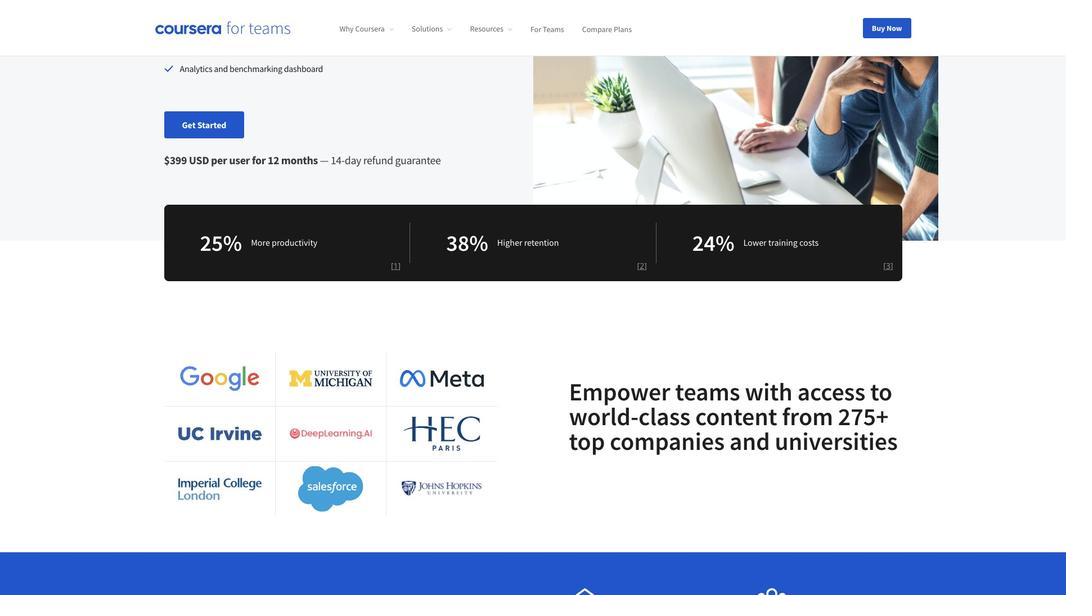 Task type: vqa. For each thing, say whether or not it's contained in the screenshot.
the online
no



Task type: describe. For each thing, give the bounding box(es) containing it.
more
[[251, 237, 270, 248]]

teams
[[675, 376, 740, 407]]

24%
[[693, 229, 735, 257]]

compare plans
[[582, 24, 632, 34]]

costs
[[800, 237, 819, 248]]

top
[[569, 426, 605, 457]]

johns hopkins university logo image
[[400, 480, 484, 498]]

solutions
[[412, 24, 443, 34]]

world-
[[569, 401, 639, 432]]

started
[[197, 119, 226, 130]]

teams
[[543, 24, 564, 34]]

in-demand skills image
[[569, 588, 601, 595]]

buy now
[[872, 23, 902, 33]]

universities
[[775, 426, 898, 457]]

] for 24%
[[891, 260, 893, 271]]

] for 38%
[[644, 260, 647, 271]]

content
[[695, 401, 777, 432]]

day
[[345, 153, 361, 167]]

[ 1 ]
[[391, 260, 401, 271]]

8,500
[[251, 24, 271, 36]]

14-
[[331, 153, 345, 167]]

3
[[886, 260, 891, 271]]

solutions link
[[412, 24, 452, 34]]

access inside empower teams with access to world-class content from 275+ top companies and universities
[[797, 376, 866, 407]]

[ 2 ]
[[637, 260, 647, 271]]

dashboard
[[284, 63, 323, 74]]

for
[[252, 153, 266, 167]]

$399 usd per user for 12 months — 14-day refund guarantee
[[164, 153, 441, 167]]

companies
[[610, 426, 725, 457]]

empower
[[569, 376, 670, 407]]

0 vertical spatial and
[[235, 44, 249, 55]]

university of california irvine logo image
[[178, 427, 262, 441]]

higher retention
[[497, 237, 559, 248]]

compare
[[582, 24, 612, 34]]

imperial college london image
[[178, 478, 262, 500]]

coursera
[[355, 24, 385, 34]]

program setup and launch tools
[[180, 44, 295, 55]]

coursera for teams image
[[155, 21, 290, 34]]

university of michigan image
[[289, 370, 373, 387]]

program
[[180, 44, 211, 55]]

training
[[768, 237, 798, 248]]

[ for 25%
[[391, 260, 394, 271]]

learning
[[272, 24, 302, 36]]

for teams link
[[530, 24, 564, 34]]

guarantee
[[395, 153, 441, 167]]

now
[[887, 23, 902, 33]]

per
[[211, 153, 227, 167]]

for teams
[[530, 24, 564, 34]]

retention
[[524, 237, 559, 248]]

1 vertical spatial and
[[214, 63, 228, 74]]

lower
[[744, 237, 767, 248]]

higher
[[497, 237, 522, 248]]

user
[[229, 153, 250, 167]]

analytics and benchmarking dashboard
[[180, 63, 323, 74]]

unlimited
[[180, 24, 216, 36]]

275+
[[838, 401, 889, 432]]

0 horizontal spatial access
[[217, 24, 241, 36]]

[ for 24%
[[883, 260, 886, 271]]

refund
[[363, 153, 393, 167]]



Task type: locate. For each thing, give the bounding box(es) containing it.
3 ] from the left
[[891, 260, 893, 271]]

salesforce logo image
[[298, 466, 363, 512]]

25%
[[200, 229, 242, 257]]

1 horizontal spatial to
[[870, 376, 892, 407]]

0 vertical spatial access
[[217, 24, 241, 36]]

1 vertical spatial access
[[797, 376, 866, 407]]

2 horizontal spatial ]
[[891, 260, 893, 271]]

1 [ from the left
[[391, 260, 394, 271]]

0 horizontal spatial to
[[242, 24, 250, 36]]

for
[[530, 24, 541, 34]]

get started link
[[164, 111, 244, 138]]

12
[[268, 153, 279, 167]]

2 ] from the left
[[644, 260, 647, 271]]

setup
[[213, 44, 233, 55]]

1 horizontal spatial and
[[235, 44, 249, 55]]

from
[[782, 401, 833, 432]]

resources link
[[470, 24, 512, 34]]

team icon image
[[754, 588, 790, 595]]

and down with
[[730, 426, 770, 457]]

launch
[[250, 44, 275, 55]]

1 horizontal spatial ]
[[644, 260, 647, 271]]

plans
[[614, 24, 632, 34]]

] for 25%
[[398, 260, 401, 271]]

tools
[[277, 44, 295, 55]]

1 vertical spatial to
[[870, 376, 892, 407]]

more productivity
[[251, 237, 318, 248]]

3 [ from the left
[[883, 260, 886, 271]]

access up setup
[[217, 24, 241, 36]]

benchmarking
[[230, 63, 282, 74]]

with
[[745, 376, 793, 407]]

2 [ from the left
[[637, 260, 640, 271]]

compare plans link
[[582, 24, 632, 34]]

0 horizontal spatial [
[[391, 260, 394, 271]]

months
[[281, 153, 318, 167]]

access
[[217, 24, 241, 36], [797, 376, 866, 407]]

get
[[182, 119, 196, 130]]

[ for 38%
[[637, 260, 640, 271]]

1
[[394, 260, 398, 271]]

why coursera
[[340, 24, 385, 34]]

[
[[391, 260, 394, 271], [637, 260, 640, 271], [883, 260, 886, 271]]

and down setup
[[214, 63, 228, 74]]

[ 3 ]
[[883, 260, 893, 271]]

empower teams with access to world-class content from 275+ top companies and universities
[[569, 376, 898, 457]]

hec paris logo image
[[400, 412, 484, 456]]

meta logo image
[[400, 370, 484, 387]]

0 vertical spatial to
[[242, 24, 250, 36]]

and inside empower teams with access to world-class content from 275+ top companies and universities
[[730, 426, 770, 457]]

2 vertical spatial and
[[730, 426, 770, 457]]

resources
[[470, 24, 503, 34]]

to
[[242, 24, 250, 36], [870, 376, 892, 407]]

buy
[[872, 23, 885, 33]]

get started
[[182, 119, 226, 130]]

lower training costs
[[744, 237, 819, 248]]

1 horizontal spatial access
[[797, 376, 866, 407]]

2 horizontal spatial and
[[730, 426, 770, 457]]

unlimited access to 8,500 learning opportunities
[[180, 24, 353, 36]]

]
[[398, 260, 401, 271], [644, 260, 647, 271], [891, 260, 893, 271]]

0 horizontal spatial and
[[214, 63, 228, 74]]

google image
[[178, 365, 262, 392]]

buy now button
[[863, 18, 911, 38]]

and right setup
[[235, 44, 249, 55]]

—
[[320, 153, 329, 167]]

class
[[639, 401, 691, 432]]

productivity
[[272, 237, 318, 248]]

1 horizontal spatial [
[[637, 260, 640, 271]]

$399
[[164, 153, 187, 167]]

and
[[235, 44, 249, 55], [214, 63, 228, 74], [730, 426, 770, 457]]

38%
[[446, 229, 488, 257]]

opportunities
[[304, 24, 353, 36]]

access up universities
[[797, 376, 866, 407]]

1 ] from the left
[[398, 260, 401, 271]]

2 horizontal spatial [
[[883, 260, 886, 271]]

to inside empower teams with access to world-class content from 275+ top companies and universities
[[870, 376, 892, 407]]

2
[[640, 260, 644, 271]]

deep learning ai image
[[289, 424, 373, 443]]

usd
[[189, 153, 209, 167]]

analytics
[[180, 63, 212, 74]]

why
[[340, 24, 354, 34]]

0 horizontal spatial ]
[[398, 260, 401, 271]]

why coursera link
[[340, 24, 394, 34]]



